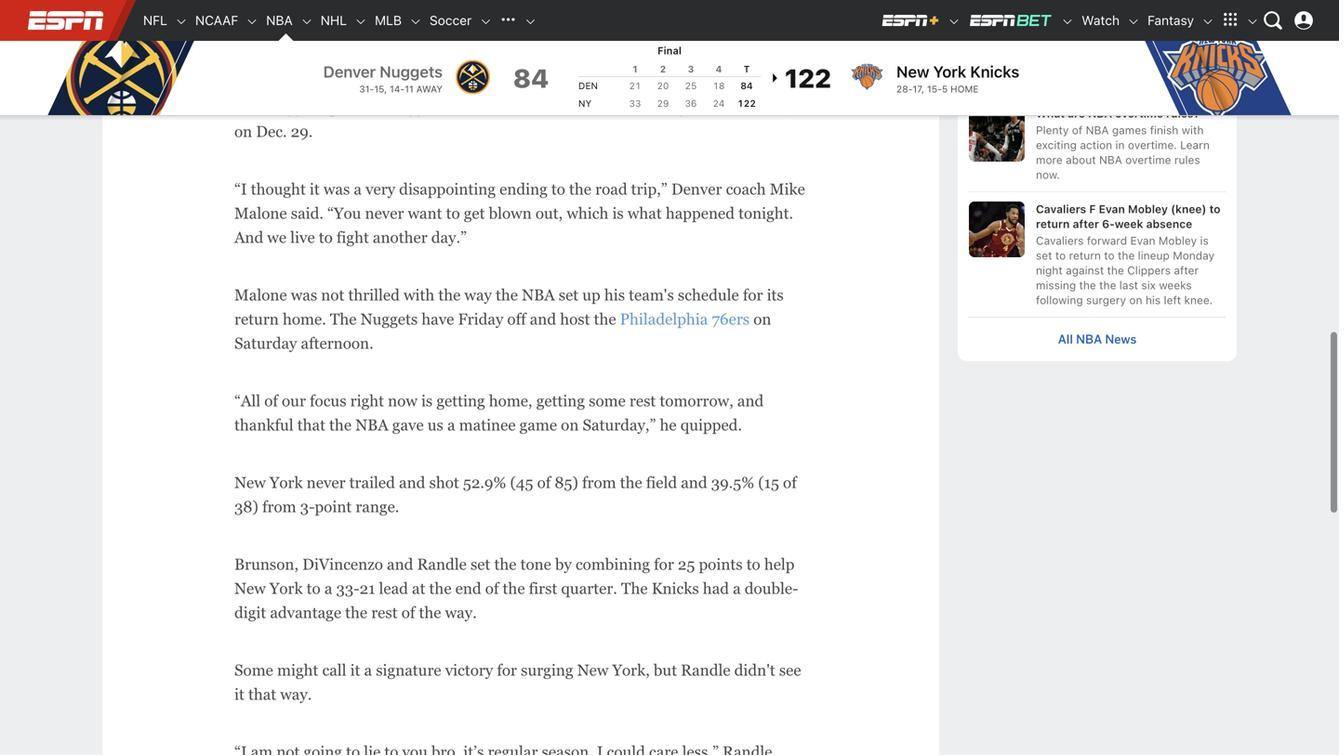 Task type: vqa. For each thing, say whether or not it's contained in the screenshot.
'G'
no



Task type: describe. For each thing, give the bounding box(es) containing it.
for down breaks
[[1128, 58, 1142, 71]]

1 vertical spatial 122
[[737, 98, 756, 109]]

0 horizontal spatial picks
[[1097, 58, 1124, 71]]

ncaaf link
[[188, 0, 246, 41]]

happened
[[666, 204, 735, 222]]

nba betting: five picks for monday andre snellings breaks down his top betting picks for monday's 11- game nba slate.
[[1036, 11, 1215, 85]]

dec.
[[256, 123, 287, 140]]

for inside some might call it a signature victory for surging new york, but randle didn't see it that way.
[[497, 662, 517, 680]]

new inside some might call it a signature victory for surging new york, but randle didn't see it that way.
[[577, 662, 609, 680]]

return inside malone was not thrilled with the way the nba set up his team's schedule for its return home. the nuggets have friday off and host the
[[234, 310, 279, 328]]

is inside "i thought it was a very disappointing ending to the road trip," denver coach mike malone said. "you never want to get blown out, which is what happened tonight. and we live to fight another day."
[[612, 204, 624, 222]]

the right at
[[429, 580, 451, 598]]

39.5%
[[711, 474, 754, 492]]

his inside "cavaliers f evan mobley (knee) to return after 6-week absence cavaliers forward evan mobley is set to return to the lineup monday night against the clippers after missing the the last six weeks following surgery on his left knee."
[[1145, 294, 1161, 307]]

day."
[[431, 229, 467, 246]]

25 inside brunson, divincenzo and randle set the tone by combining for 25 points to help new york to a 33-21 lead at the end of the first quarter. the knicks had a double- digit advantage the rest of the way.
[[678, 556, 695, 574]]

soccer
[[430, 13, 472, 28]]

are
[[1068, 107, 1085, 120]]

to right (knee)
[[1209, 203, 1221, 216]]

1 vertical spatial from
[[262, 498, 296, 516]]

ending
[[499, 180, 548, 198]]

which
[[567, 204, 608, 222]]

loss
[[447, 98, 473, 116]]

some might call it a signature victory for surging new york, but randle didn't see it that way.
[[234, 662, 801, 704]]

slate.
[[1094, 72, 1123, 85]]

to down forward
[[1104, 249, 1115, 262]]

nhl link
[[313, 0, 354, 41]]

exciting
[[1036, 138, 1077, 151]]

he
[[660, 416, 677, 434]]

1 cavaliers from the top
[[1036, 203, 1086, 216]]

randle inside some might call it a signature victory for surging new york, but randle didn't see it that way.
[[681, 662, 730, 680]]

0 horizontal spatial 84
[[513, 63, 549, 93]]

1 horizontal spatial after
[[1174, 264, 1199, 277]]

on inside 'the nuggets' previous biggest loss was a 119-93 defeat to visiting oklahoma city on dec. 29.'
[[234, 123, 252, 140]]

"i thought it was a very disappointing ending to the road trip," denver coach mike malone said. "you never want to get blown out, which is what happened tonight. and we live to fight another day."
[[234, 180, 805, 246]]

nba betting: five picks for monday image
[[969, 10, 1025, 66]]

"they
[[234, 17, 275, 34]]

previous
[[329, 98, 389, 116]]

new inside the new york never trailed and shot 52.9% (45 of 85) from the field and 39.5% (15 of 38) from 3-point range.
[[234, 474, 266, 492]]

andre snellings breaks down his top betting picks for monday's 11-game nba slate. element
[[1036, 40, 1226, 86]]

just
[[316, 17, 342, 34]]

0 vertical spatial mobley
[[1128, 203, 1168, 216]]

set inside brunson, divincenzo and randle set the tone by combining for 25 points to help new york to a 33-21 lead at the end of the first quarter. the knicks had a double- digit advantage the rest of the way.
[[470, 556, 490, 574]]

18
[[713, 80, 725, 91]]

defeat
[[569, 98, 612, 116]]

york inside brunson, divincenzo and randle set the tone by combining for 25 points to help new york to a 33-21 lead at the end of the first quarter. the knicks had a double- digit advantage the rest of the way.
[[270, 580, 303, 598]]

last
[[1119, 279, 1138, 292]]

on inside "all of our focus right now is getting home, getting some rest tomorrow, and thankful that the nba gave us a matinee game on saturday," he quipped.
[[561, 416, 579, 434]]

and inside malone was not thrilled with the way the nba set up his team's schedule for its return home. the nuggets have friday off and host the
[[530, 310, 556, 328]]

rules
[[1174, 153, 1200, 166]]

the up off
[[496, 286, 518, 304]]

fantasy link
[[1140, 0, 1201, 41]]

(knee)
[[1171, 203, 1206, 216]]

the down at
[[419, 604, 441, 622]]

nfl link
[[136, 0, 175, 41]]

coach
[[726, 180, 766, 198]]

of inside "all of our focus right now is getting home, getting some rest tomorrow, and thankful that the nba gave us a matinee game on saturday," he quipped.
[[264, 392, 278, 410]]

of right "(15"
[[783, 474, 797, 492]]

nba image
[[300, 15, 313, 28]]

nba inside "all of our focus right now is getting home, getting some rest tomorrow, and thankful that the nba gave us a matinee game on saturday," he quipped.
[[355, 416, 388, 434]]

new york never trailed and shot 52.9% (45 of 85) from the field and 39.5% (15 of 38) from 3-point range.
[[234, 474, 797, 516]]

nuggets inside denver nuggets 31-15 , 14-11 away
[[380, 62, 443, 81]]

friday
[[458, 310, 503, 328]]

espn plus image
[[948, 15, 961, 28]]

oklahoma
[[689, 98, 761, 116]]

denver nuggets link
[[323, 61, 443, 82]]

the inside brunson, divincenzo and randle set the tone by combining for 25 points to help new york to a 33-21 lead at the end of the first quarter. the knicks had a double- digit advantage the rest of the way.
[[621, 580, 648, 598]]

to up the 'advantage'
[[307, 580, 321, 598]]

2 cavaliers from the top
[[1036, 234, 1084, 247]]

monday inside nba betting: five picks for monday andre snellings breaks down his top betting picks for monday's 11- game nba slate.
[[1036, 26, 1079, 39]]

cavaliers f evan mobley (knee) to return after 6-week absence cavaliers forward evan mobley is set to return to the lineup monday night against the clippers after missing the the last six weeks following surgery on his left knee.
[[1036, 203, 1221, 307]]

off
[[507, 310, 526, 328]]

(15
[[758, 474, 779, 492]]

range.
[[356, 498, 399, 516]]

the down against
[[1079, 279, 1096, 292]]

and right field
[[681, 474, 707, 492]]

away
[[416, 84, 443, 94]]

is inside "cavaliers f evan mobley (knee) to return after 6-week absence cavaliers forward evan mobley is set to return to the lineup monday night against the clippers after missing the the last six weeks following surgery on his left knee."
[[1200, 234, 1209, 247]]

0 vertical spatial 21
[[629, 80, 641, 91]]

another
[[373, 229, 427, 246]]

overtime.
[[1128, 138, 1177, 151]]

host
[[560, 310, 590, 328]]

nba inside malone was not thrilled with the way the nba set up his team's schedule for its return home. the nuggets have friday off and host the
[[522, 286, 555, 304]]

the down 33-
[[345, 604, 367, 622]]

29.
[[291, 123, 313, 140]]

to up the night
[[1055, 249, 1066, 262]]

mike
[[770, 180, 805, 198]]

its
[[767, 286, 784, 304]]

some
[[589, 392, 626, 410]]

and
[[234, 229, 263, 246]]

final
[[657, 45, 682, 57]]

and inside "all of our focus right now is getting home, getting some rest tomorrow, and thankful that the nba gave us a matinee game on saturday," he quipped.
[[737, 392, 764, 410]]

and left the shot
[[399, 474, 425, 492]]

afternoon.
[[301, 335, 373, 352]]

points
[[699, 556, 743, 574]]

the nuggets' previous biggest loss was a 119-93 defeat to visiting oklahoma city on dec. 29.
[[234, 98, 793, 140]]

about
[[1066, 153, 1096, 166]]

watch link
[[1074, 0, 1127, 41]]

espn bet image
[[968, 13, 1054, 28]]

us
[[428, 416, 443, 434]]

for up down
[[1166, 11, 1182, 24]]

21 inside brunson, divincenzo and randle set the tone by combining for 25 points to help new york to a 33-21 lead at the end of the first quarter. the knicks had a double- digit advantage the rest of the way.
[[359, 580, 375, 598]]

all
[[1058, 332, 1073, 347]]

to up out, on the top left of page
[[551, 180, 565, 198]]

1 vertical spatial return
[[1069, 249, 1101, 262]]

3-
[[300, 498, 315, 516]]

new inside the new york knicks 28-17 , 15-5 home
[[896, 62, 929, 81]]

for inside malone was not thrilled with the way the nba set up his team's schedule for its return home. the nuggets have friday off and host the
[[743, 286, 763, 304]]

1 horizontal spatial from
[[582, 474, 616, 492]]

1 vertical spatial overtime
[[1125, 153, 1171, 166]]

nba betting: five picks for monday element
[[1036, 10, 1226, 40]]

, inside the new york knicks 28-17 , 15-5 home
[[921, 84, 924, 94]]

week
[[1115, 217, 1143, 231]]

news
[[1105, 332, 1137, 347]]

76ers
[[712, 310, 750, 328]]

plenty
[[1036, 124, 1069, 137]]

what
[[628, 204, 662, 222]]

end
[[455, 580, 481, 598]]

a right had
[[733, 580, 741, 598]]

with inside malone was not thrilled with the way the nba set up his team's schedule for its return home. the nuggets have friday off and host the
[[404, 286, 434, 304]]

knicks inside the new york knicks 28-17 , 15-5 home
[[970, 62, 1019, 81]]

didn't
[[734, 662, 775, 680]]

denver nuggets 31-15 , 14-11 away
[[323, 62, 443, 94]]

cavaliers f evan mobley (knee) to return after 6-week absence image
[[969, 202, 1025, 257]]

profile management image
[[1294, 11, 1313, 30]]

not inside "they were just more aggressive," jokic said. "one team basically on the floor today. we were not there today."
[[345, 41, 369, 58]]

a inside "i thought it was a very disappointing ending to the road trip," denver coach mike malone said. "you never want to get blown out, which is what happened tonight. and we live to fight another day."
[[354, 180, 362, 198]]

tonight.
[[738, 204, 793, 222]]

espn more sports home page image
[[494, 7, 522, 34]]

up
[[582, 286, 600, 304]]

espn bet image
[[1061, 15, 1074, 28]]

never inside the new york never trailed and shot 52.9% (45 of 85) from the field and 39.5% (15 of 38) from 3-point range.
[[307, 474, 346, 492]]

tone
[[520, 556, 551, 574]]

f
[[1089, 203, 1096, 216]]

the inside malone was not thrilled with the way the nba set up his team's schedule for its return home. the nuggets have friday off and host the
[[330, 310, 357, 328]]

disappointing
[[399, 180, 496, 198]]

knicks inside brunson, divincenzo and randle set the tone by combining for 25 points to help new york to a 33-21 lead at the end of the first quarter. the knicks had a double- digit advantage the rest of the way.
[[652, 580, 699, 598]]

monday's
[[1145, 58, 1196, 71]]

of right end on the left bottom
[[485, 580, 499, 598]]

was inside malone was not thrilled with the way the nba set up his team's schedule for its return home. the nuggets have friday off and host the
[[291, 286, 317, 304]]

more espn image
[[1246, 15, 1259, 28]]

that inside some might call it a signature victory for surging new york, but randle didn't see it that way.
[[248, 686, 276, 704]]

thought
[[251, 180, 306, 198]]

york for knicks
[[933, 62, 966, 81]]

the inside "they were just more aggressive," jokic said. "one team basically on the floor today. we were not there today."
[[714, 17, 736, 34]]

down
[[1159, 43, 1188, 56]]

york for never
[[270, 474, 303, 492]]

11
[[405, 84, 414, 94]]

knee.
[[1184, 294, 1213, 307]]

forward
[[1087, 234, 1127, 247]]

the inside "i thought it was a very disappointing ending to the road trip," denver coach mike malone said. "you never want to get blown out, which is what happened tonight. and we live to fight another day."
[[569, 180, 591, 198]]

nuggets inside malone was not thrilled with the way the nba set up his team's schedule for its return home. the nuggets have friday off and host the
[[360, 310, 418, 328]]

nba right are
[[1088, 107, 1112, 120]]

of right (45
[[537, 474, 551, 492]]

"one
[[550, 17, 586, 34]]

the up surgery
[[1099, 279, 1116, 292]]

philadelphia 76ers
[[620, 310, 750, 328]]

field
[[646, 474, 677, 492]]

to inside 'the nuggets' previous biggest loss was a 119-93 defeat to visiting oklahoma city on dec. 29.'
[[616, 98, 630, 116]]

cavaliers forward evan mobley is set to return to the lineup monday night against the clippers after missing the the last six weeks following surgery on his left knee. element
[[1036, 231, 1226, 308]]

was inside 'the nuggets' previous biggest loss was a 119-93 defeat to visiting oklahoma city on dec. 29.'
[[477, 98, 504, 116]]

for inside brunson, divincenzo and randle set the tone by combining for 25 points to help new york to a 33-21 lead at the end of the first quarter. the knicks had a double- digit advantage the rest of the way.
[[654, 556, 674, 574]]

1 horizontal spatial picks
[[1134, 11, 1163, 24]]

blown
[[489, 204, 532, 222]]

1 horizontal spatial 84
[[740, 80, 753, 91]]

85)
[[555, 474, 578, 492]]

"all of our focus right now is getting home, getting some rest tomorrow, and thankful that the nba gave us a matinee game on saturday," he quipped.
[[234, 392, 764, 434]]

andre
[[1036, 43, 1067, 56]]

home,
[[489, 392, 532, 410]]

the left tone
[[494, 556, 517, 574]]

nba inside global navigation element
[[266, 13, 293, 28]]

nfl
[[143, 13, 167, 28]]

1 horizontal spatial 122
[[785, 63, 831, 93]]

was inside "i thought it was a very disappointing ending to the road trip," denver coach mike malone said. "you never want to get blown out, which is what happened tonight. and we live to fight another day."
[[323, 180, 350, 198]]

52.9%
[[463, 474, 506, 492]]

visiting
[[634, 98, 685, 116]]

11-
[[1199, 58, 1215, 71]]



Task type: locate. For each thing, give the bounding box(es) containing it.
a left 33-
[[324, 580, 332, 598]]

0 vertical spatial is
[[612, 204, 624, 222]]

watch image
[[1127, 15, 1140, 28]]

combining
[[576, 556, 650, 574]]

on saturday afternoon.
[[234, 310, 771, 352]]

it
[[310, 180, 320, 198], [350, 662, 360, 680], [234, 686, 244, 704]]

1 horizontal spatial rest
[[629, 392, 656, 410]]

1 horizontal spatial his
[[1145, 294, 1161, 307]]

2 getting from the left
[[536, 392, 585, 410]]

to left help
[[746, 556, 760, 574]]

0 vertical spatial never
[[365, 204, 404, 222]]

nba down right
[[355, 416, 388, 434]]

1 horizontal spatial set
[[559, 286, 579, 304]]

lineup
[[1138, 249, 1170, 262]]

1 horizontal spatial ,
[[921, 84, 924, 94]]

is right the now in the bottom of the page
[[421, 392, 433, 410]]

0 horizontal spatial denver
[[323, 62, 376, 81]]

on inside "on saturday afternoon."
[[753, 310, 771, 328]]

fantasy image
[[1201, 15, 1214, 28]]

the down up
[[594, 310, 616, 328]]

1 vertical spatial mobley
[[1158, 234, 1197, 247]]

1 vertical spatial denver
[[671, 180, 722, 198]]

29
[[657, 98, 669, 109]]

2 , from the left
[[921, 84, 924, 94]]

plenty of nba games finish with exciting action in overtime. learn more about nba overtime rules now. element
[[1036, 121, 1226, 182]]

a right call
[[364, 662, 372, 680]]

, left "15-"
[[921, 84, 924, 94]]

cavaliers left f
[[1036, 203, 1086, 216]]

list
[[969, 10, 1226, 308]]

1 vertical spatial with
[[404, 286, 434, 304]]

1 vertical spatial nuggets
[[360, 310, 418, 328]]

on
[[692, 17, 710, 34], [234, 123, 252, 140], [1129, 294, 1142, 307], [753, 310, 771, 328], [561, 416, 579, 434]]

and inside brunson, divincenzo and randle set the tone by combining for 25 points to help new york to a 33-21 lead at the end of the first quarter. the knicks had a double- digit advantage the rest of the way.
[[387, 556, 413, 574]]

1 vertical spatial 21
[[359, 580, 375, 598]]

never down very at the top left
[[365, 204, 404, 222]]

to right live
[[319, 229, 333, 246]]

absence
[[1146, 217, 1192, 231]]

way. down might
[[280, 686, 312, 704]]

on left "saturday,""
[[561, 416, 579, 434]]

1 horizontal spatial denver
[[671, 180, 722, 198]]

28-
[[896, 84, 913, 94]]

new inside brunson, divincenzo and randle set the tone by combining for 25 points to help new york to a 33-21 lead at the end of the first quarter. the knicks had a double- digit advantage the rest of the way.
[[234, 580, 266, 598]]

1 horizontal spatial that
[[297, 416, 325, 434]]

84 down t
[[740, 80, 753, 91]]

game inside nba betting: five picks for monday andre snellings breaks down his top betting picks for monday's 11- game nba slate.
[[1036, 72, 1065, 85]]

were up we
[[279, 17, 312, 34]]

said. inside "i thought it was a very disappointing ending to the road trip," denver coach mike malone said. "you never want to get blown out, which is what happened tonight. and we live to fight another day."
[[291, 204, 324, 222]]

never inside "i thought it was a very disappointing ending to the road trip," denver coach mike malone said. "you never want to get blown out, which is what happened tonight. and we live to fight another day."
[[365, 204, 404, 222]]

road
[[595, 180, 627, 198]]

digit
[[234, 604, 266, 622]]

randle inside brunson, divincenzo and randle set the tone by combining for 25 points to help new york to a 33-21 lead at the end of the first quarter. the knicks had a double- digit advantage the rest of the way.
[[417, 556, 467, 574]]

nfl image
[[175, 15, 188, 28]]

93
[[548, 98, 565, 116]]

the
[[714, 17, 736, 34], [569, 180, 591, 198], [1118, 249, 1135, 262], [1107, 264, 1124, 277], [1079, 279, 1096, 292], [1099, 279, 1116, 292], [438, 286, 461, 304], [496, 286, 518, 304], [594, 310, 616, 328], [329, 416, 352, 434], [620, 474, 642, 492], [494, 556, 517, 574], [429, 580, 451, 598], [503, 580, 525, 598], [345, 604, 367, 622], [419, 604, 441, 622]]

1 vertical spatial never
[[307, 474, 346, 492]]

weeks
[[1159, 279, 1192, 292]]

game down top
[[1036, 72, 1065, 85]]

0 vertical spatial that
[[297, 416, 325, 434]]

0 horizontal spatial evan
[[1099, 203, 1125, 216]]

set inside "cavaliers f evan mobley (knee) to return after 6-week absence cavaliers forward evan mobley is set to return to the lineup monday night against the clippers after missing the the last six weeks following surgery on his left knee."
[[1036, 249, 1052, 262]]

2 vertical spatial was
[[291, 286, 317, 304]]

0 vertical spatial rest
[[629, 392, 656, 410]]

evan up lineup
[[1130, 234, 1155, 247]]

0 horizontal spatial not
[[321, 286, 344, 304]]

a inside "all of our focus right now is getting home, getting some rest tomorrow, and thankful that the nba gave us a matinee game on saturday," he quipped.
[[447, 416, 455, 434]]

rest inside brunson, divincenzo and randle set the tone by combining for 25 points to help new york to a 33-21 lead at the end of the first quarter. the knicks had a double- digit advantage the rest of the way.
[[371, 604, 398, 622]]

were
[[279, 17, 312, 34], [308, 41, 341, 58]]

the up have
[[438, 286, 461, 304]]

floor
[[740, 17, 773, 34]]

1 vertical spatial is
[[1200, 234, 1209, 247]]

2 vertical spatial york
[[270, 580, 303, 598]]

evan
[[1099, 203, 1125, 216], [1130, 234, 1155, 247]]

25 down the 3
[[685, 80, 697, 91]]

our
[[282, 392, 306, 410]]

2 horizontal spatial it
[[350, 662, 360, 680]]

york up 5
[[933, 62, 966, 81]]

betting:
[[1063, 11, 1106, 24]]

0 vertical spatial york
[[933, 62, 966, 81]]

rest down lead on the bottom left of page
[[371, 604, 398, 622]]

fight
[[337, 229, 369, 246]]

after up 'weeks'
[[1174, 264, 1199, 277]]

2 vertical spatial return
[[234, 310, 279, 328]]

night
[[1036, 264, 1063, 277]]

is down road
[[612, 204, 624, 222]]

2 malone from the top
[[234, 286, 287, 304]]

is down (knee)
[[1200, 234, 1209, 247]]

mlb image
[[409, 15, 422, 28]]

malone
[[234, 204, 287, 222], [234, 286, 287, 304]]

is
[[612, 204, 624, 222], [1200, 234, 1209, 247], [421, 392, 433, 410]]

0 horizontal spatial with
[[404, 286, 434, 304]]

1 vertical spatial 25
[[678, 556, 695, 574]]

new york knicks image
[[848, 58, 885, 95]]

0 vertical spatial picks
[[1134, 11, 1163, 24]]

right
[[350, 392, 384, 410]]

0 vertical spatial return
[[1036, 217, 1070, 231]]

missing
[[1036, 279, 1076, 292]]

(45
[[510, 474, 533, 492]]

1 vertical spatial rest
[[371, 604, 398, 622]]

nuggets'
[[265, 98, 326, 116]]

1 , from the left
[[384, 84, 387, 94]]

not inside malone was not thrilled with the way the nba set up his team's schedule for its return home. the nuggets have friday off and host the
[[321, 286, 344, 304]]

1 vertical spatial was
[[323, 180, 350, 198]]

1 vertical spatial game
[[519, 416, 557, 434]]

thrilled
[[348, 286, 400, 304]]

33-
[[336, 580, 359, 598]]

of down at
[[401, 604, 415, 622]]

0 horizontal spatial it
[[234, 686, 244, 704]]

monday up 'weeks'
[[1173, 249, 1214, 262]]

set inside malone was not thrilled with the way the nba set up his team's schedule for its return home. the nuggets have friday off and host the
[[559, 286, 579, 304]]

1 horizontal spatial with
[[1182, 124, 1204, 137]]

thankful
[[234, 416, 294, 434]]

nba down in
[[1099, 153, 1122, 166]]

on inside "cavaliers f evan mobley (knee) to return after 6-week absence cavaliers forward evan mobley is set to return to the lineup monday night against the clippers after missing the the last six weeks following surgery on his left knee."
[[1129, 294, 1142, 307]]

a left very at the top left
[[354, 180, 362, 198]]

global navigation element
[[19, 0, 1320, 41]]

1 vertical spatial the
[[330, 310, 357, 328]]

way. inside some might call it a signature victory for surging new york, but randle didn't see it that way.
[[280, 686, 312, 704]]

knicks up the home
[[970, 62, 1019, 81]]

following
[[1036, 294, 1083, 307]]

15
[[374, 84, 384, 94]]

more sports image
[[524, 15, 537, 28]]

0 horizontal spatial 21
[[359, 580, 375, 598]]

1 vertical spatial cavaliers
[[1036, 234, 1084, 247]]

84 up 119-
[[513, 63, 549, 93]]

more
[[346, 17, 383, 34], [1036, 153, 1063, 166]]

malone up the saturday
[[234, 286, 287, 304]]

0 horizontal spatial getting
[[436, 392, 485, 410]]

is inside "all of our focus right now is getting home, getting some rest tomorrow, and thankful that the nba gave us a matinee game on saturday," he quipped.
[[421, 392, 433, 410]]

the inside the new york never trailed and shot 52.9% (45 of 85) from the field and 39.5% (15 of 38) from 3-point range.
[[620, 474, 642, 492]]

espn+ image
[[881, 13, 940, 28]]

0 horizontal spatial ,
[[384, 84, 387, 94]]

"i
[[234, 180, 247, 198]]

not up home.
[[321, 286, 344, 304]]

0 horizontal spatial that
[[248, 686, 276, 704]]

it right call
[[350, 662, 360, 680]]

1 vertical spatial randle
[[681, 662, 730, 680]]

1 horizontal spatial it
[[310, 180, 320, 198]]

1 vertical spatial evan
[[1130, 234, 1155, 247]]

more inside what are nba overtime rules? plenty of nba games finish with exciting action in overtime. learn more about nba overtime rules now.
[[1036, 153, 1063, 166]]

his down six
[[1145, 294, 1161, 307]]

said. inside "they were just more aggressive," jokic said. "one team basically on the floor today. we were not there today."
[[514, 17, 547, 34]]

we
[[267, 229, 286, 246]]

the down "combining"
[[621, 580, 648, 598]]

way. down end on the left bottom
[[445, 604, 477, 622]]

ncaaf image
[[246, 15, 259, 28]]

cavaliers up the night
[[1036, 234, 1084, 247]]

his inside nba betting: five picks for monday andre snellings breaks down his top betting picks for monday's 11- game nba slate.
[[1191, 43, 1206, 56]]

20
[[657, 80, 669, 91]]

of down are
[[1072, 124, 1083, 137]]

denver inside "i thought it was a very disappointing ending to the road trip," denver coach mike malone said. "you never want to get blown out, which is what happened tonight. and we live to fight another day."
[[671, 180, 722, 198]]

0 vertical spatial from
[[582, 474, 616, 492]]

surgery
[[1086, 294, 1126, 307]]

advantage
[[270, 604, 341, 622]]

overtime up games at right top
[[1115, 107, 1163, 120]]

we
[[281, 41, 304, 58]]

1 horizontal spatial evan
[[1130, 234, 1155, 247]]

list containing nba betting: five picks for monday
[[969, 10, 1226, 308]]

31-
[[359, 84, 374, 94]]

now.
[[1036, 168, 1060, 181]]

not down "nhl" icon
[[345, 41, 369, 58]]

that down some
[[248, 686, 276, 704]]

1 horizontal spatial is
[[612, 204, 624, 222]]

surging
[[521, 662, 573, 680]]

what are nba overtime rules? element
[[1036, 106, 1226, 121]]

of inside what are nba overtime rules? plenty of nba games finish with exciting action in overtime. learn more about nba overtime rules now.
[[1072, 124, 1083, 137]]

set left up
[[559, 286, 579, 304]]

the up afternoon.
[[330, 310, 357, 328]]

the up dec.
[[234, 98, 261, 116]]

saturday,"
[[583, 416, 656, 434]]

on inside "they were just more aggressive," jokic said. "one team basically on the floor today. we were not there today."
[[692, 17, 710, 34]]

to left the "get"
[[446, 204, 460, 222]]

0 vertical spatial randle
[[417, 556, 467, 574]]

a right us
[[447, 416, 455, 434]]

0 horizontal spatial randle
[[417, 556, 467, 574]]

a inside 'the nuggets' previous biggest loss was a 119-93 defeat to visiting oklahoma city on dec. 29.'
[[507, 98, 515, 116]]

rest inside "all of our focus right now is getting home, getting some rest tomorrow, and thankful that the nba gave us a matinee game on saturday," he quipped.
[[629, 392, 656, 410]]

0 horizontal spatial after
[[1073, 217, 1099, 231]]

philadelphia 76ers link
[[620, 310, 750, 328]]

from
[[582, 474, 616, 492], [262, 498, 296, 516]]

the left first
[[503, 580, 525, 598]]

nba right ncaaf image
[[266, 13, 293, 28]]

the inside "all of our focus right now is getting home, getting some rest tomorrow, and thankful that the nba gave us a matinee game on saturday," he quipped.
[[329, 416, 352, 434]]

focus
[[310, 392, 346, 410]]

soccer link
[[422, 0, 479, 41]]

from left 3-
[[262, 498, 296, 516]]

"you
[[327, 204, 361, 222]]

a left 119-
[[507, 98, 515, 116]]

cavaliers f evan mobley (knee) to return after 6-week absence element
[[1036, 202, 1226, 231]]

nba left espn bet icon
[[1036, 11, 1060, 24]]

and up quipped.
[[737, 392, 764, 410]]

the inside 'the nuggets' previous biggest loss was a 119-93 defeat to visiting oklahoma city on dec. 29.'
[[234, 98, 261, 116]]

randle right but
[[681, 662, 730, 680]]

1 horizontal spatial 21
[[629, 80, 641, 91]]

1 vertical spatial york
[[270, 474, 303, 492]]

soccer image
[[479, 15, 492, 28]]

2 vertical spatial the
[[621, 580, 648, 598]]

overtime down overtime.
[[1125, 153, 1171, 166]]

84
[[513, 63, 549, 93], [740, 80, 753, 91]]

1 vertical spatial it
[[350, 662, 360, 680]]

from right 85)
[[582, 474, 616, 492]]

1 vertical spatial monday
[[1173, 249, 1214, 262]]

1 vertical spatial way.
[[280, 686, 312, 704]]

lead
[[379, 580, 408, 598]]

monday inside "cavaliers f evan mobley (knee) to return after 6-week absence cavaliers forward evan mobley is set to return to the lineup monday night against the clippers after missing the the last six weeks following surgery on his left knee."
[[1173, 249, 1214, 262]]

1 horizontal spatial way.
[[445, 604, 477, 622]]

picks
[[1134, 11, 1163, 24], [1097, 58, 1124, 71]]

0 vertical spatial more
[[346, 17, 383, 34]]

the up last
[[1107, 264, 1124, 277]]

denver up happened
[[671, 180, 722, 198]]

0 vertical spatial cavaliers
[[1036, 203, 1086, 216]]

his inside malone was not thrilled with the way the nba set up his team's schedule for its return home. the nuggets have friday off and host the
[[604, 286, 625, 304]]

0 horizontal spatial is
[[421, 392, 433, 410]]

2 horizontal spatial his
[[1191, 43, 1206, 56]]

to right 'defeat'
[[616, 98, 630, 116]]

get
[[464, 204, 485, 222]]

0 vertical spatial with
[[1182, 124, 1204, 137]]

his right up
[[604, 286, 625, 304]]

it right thought
[[310, 180, 320, 198]]

0 vertical spatial knicks
[[970, 62, 1019, 81]]

0 horizontal spatial 122
[[737, 98, 756, 109]]

0 vertical spatial evan
[[1099, 203, 1125, 216]]

it inside "i thought it was a very disappointing ending to the road trip," denver coach mike malone said. "you never want to get blown out, which is what happened tonight. and we live to fight another day."
[[310, 180, 320, 198]]

0 vertical spatial 25
[[685, 80, 697, 91]]

winner icon new york knicks image
[[770, 67, 781, 89]]

fantasy
[[1148, 13, 1194, 28]]

nba down betting
[[1068, 72, 1091, 85]]

1
[[632, 64, 638, 74]]

was
[[477, 98, 504, 116], [323, 180, 350, 198], [291, 286, 317, 304]]

1 horizontal spatial monday
[[1173, 249, 1214, 262]]

17
[[913, 84, 921, 94]]

0 vertical spatial monday
[[1036, 26, 1079, 39]]

nuggets up 11
[[380, 62, 443, 81]]

1 vertical spatial were
[[308, 41, 341, 58]]

knicks left had
[[652, 580, 699, 598]]

more espn image
[[1216, 7, 1244, 34]]

said. left '"one'
[[514, 17, 547, 34]]

more inside "they were just more aggressive," jokic said. "one team basically on the floor today. we were not there today."
[[346, 17, 383, 34]]

1 vertical spatial knicks
[[652, 580, 699, 598]]

never up point
[[307, 474, 346, 492]]

1 horizontal spatial not
[[345, 41, 369, 58]]

0 vertical spatial way.
[[445, 604, 477, 622]]

malone up the and
[[234, 204, 287, 222]]

york inside the new york never trailed and shot 52.9% (45 of 85) from the field and 39.5% (15 of 38) from 3-point range.
[[270, 474, 303, 492]]

rules?
[[1166, 107, 1200, 120]]

five
[[1109, 11, 1131, 24]]

0 vertical spatial not
[[345, 41, 369, 58]]

rest up "saturday,""
[[629, 392, 656, 410]]

had
[[703, 580, 729, 598]]

with up learn
[[1182, 124, 1204, 137]]

mobley up week
[[1128, 203, 1168, 216]]

return up against
[[1069, 249, 1101, 262]]

0 horizontal spatial the
[[234, 98, 261, 116]]

was up "you
[[323, 180, 350, 198]]

2 vertical spatial is
[[421, 392, 433, 410]]

"all
[[234, 392, 260, 410]]

new up 38)
[[234, 474, 266, 492]]

malone inside malone was not thrilled with the way the nba set up his team's schedule for its return home. the nuggets have friday off and host the
[[234, 286, 287, 304]]

with inside what are nba overtime rules? plenty of nba games finish with exciting action in overtime. learn more about nba overtime rules now.
[[1182, 124, 1204, 137]]

0 horizontal spatial from
[[262, 498, 296, 516]]

malone inside "i thought it was a very disappointing ending to the road trip," denver coach mike malone said. "you never want to get blown out, which is what happened tonight. and we live to fight another day."
[[234, 204, 287, 222]]

, left 14-
[[384, 84, 387, 94]]

for right "combining"
[[654, 556, 674, 574]]

0 vertical spatial overtime
[[1115, 107, 1163, 120]]

way. inside brunson, divincenzo and randle set the tone by combining for 25 points to help new york to a 33-21 lead at the end of the first quarter. the knicks had a double- digit advantage the rest of the way.
[[445, 604, 477, 622]]

that inside "all of our focus right now is getting home, getting some rest tomorrow, and thankful that the nba gave us a matinee game on saturday," he quipped.
[[297, 416, 325, 434]]

0 horizontal spatial way.
[[280, 686, 312, 704]]

2 horizontal spatial the
[[621, 580, 648, 598]]

0 horizontal spatial his
[[604, 286, 625, 304]]

snellings
[[1070, 43, 1118, 56]]

1 horizontal spatial said.
[[514, 17, 547, 34]]

game inside "all of our focus right now is getting home, getting some rest tomorrow, and thankful that the nba gave us a matinee game on saturday," he quipped.
[[519, 416, 557, 434]]

and up lead on the bottom left of page
[[387, 556, 413, 574]]

trip,"
[[631, 180, 667, 198]]

new up 17
[[896, 62, 929, 81]]

six
[[1141, 279, 1156, 292]]

, inside denver nuggets 31-15 , 14-11 away
[[384, 84, 387, 94]]

1 getting from the left
[[436, 392, 485, 410]]

14-
[[390, 84, 405, 94]]

36
[[685, 98, 697, 109]]

0 vertical spatial 122
[[785, 63, 831, 93]]

1 horizontal spatial never
[[365, 204, 404, 222]]

2 horizontal spatial is
[[1200, 234, 1209, 247]]

nba up action
[[1086, 124, 1109, 137]]

york inside the new york knicks 28-17 , 15-5 home
[[933, 62, 966, 81]]

122 right 24
[[737, 98, 756, 109]]

might
[[277, 662, 318, 680]]

ny
[[578, 98, 592, 109]]

for left the its
[[743, 286, 763, 304]]

0 vertical spatial the
[[234, 98, 261, 116]]

picks up slate.
[[1097, 58, 1124, 71]]

denver up 31-
[[323, 62, 376, 81]]

1 vertical spatial picks
[[1097, 58, 1124, 71]]

a
[[507, 98, 515, 116], [354, 180, 362, 198], [447, 416, 455, 434], [324, 580, 332, 598], [733, 580, 741, 598], [364, 662, 372, 680]]

what are nba overtime rules? image
[[969, 106, 1025, 162]]

1 vertical spatial set
[[559, 286, 579, 304]]

victory
[[445, 662, 493, 680]]

monday up andre
[[1036, 26, 1079, 39]]

games
[[1112, 124, 1147, 137]]

trailed
[[349, 474, 395, 492]]

3
[[688, 64, 694, 74]]

all nba news link
[[1058, 332, 1137, 347]]

after down f
[[1073, 217, 1099, 231]]

2
[[660, 64, 666, 74]]

0 horizontal spatial was
[[291, 286, 317, 304]]

were down just
[[308, 41, 341, 58]]

2 horizontal spatial set
[[1036, 249, 1052, 262]]

said. up live
[[291, 204, 324, 222]]

the down forward
[[1118, 249, 1135, 262]]

denver nuggets image
[[454, 58, 491, 95]]

1 malone from the top
[[234, 204, 287, 222]]

and
[[530, 310, 556, 328], [737, 392, 764, 410], [399, 474, 425, 492], [681, 474, 707, 492], [387, 556, 413, 574]]

matinee
[[459, 416, 516, 434]]

2 horizontal spatial was
[[477, 98, 504, 116]]

0 vertical spatial were
[[279, 17, 312, 34]]

denver inside denver nuggets 31-15 , 14-11 away
[[323, 62, 376, 81]]

never
[[365, 204, 404, 222], [307, 474, 346, 492]]

1 vertical spatial not
[[321, 286, 344, 304]]

nba right all
[[1076, 332, 1102, 347]]

philadelphia
[[620, 310, 708, 328]]

a inside some might call it a signature victory for surging new york, but randle didn't see it that way.
[[364, 662, 372, 680]]

brunson, divincenzo and randle set the tone by combining for 25 points to help new york to a 33-21 lead at the end of the first quarter. the knicks had a double- digit advantage the rest of the way.
[[234, 556, 798, 622]]

1 vertical spatial after
[[1174, 264, 1199, 277]]

nba news element
[[973, 0, 1226, 1]]

for right victory
[[497, 662, 517, 680]]

0 horizontal spatial never
[[307, 474, 346, 492]]

getting up us
[[436, 392, 485, 410]]

nhl image
[[354, 15, 367, 28]]

set up end on the left bottom
[[470, 556, 490, 574]]

0 vertical spatial it
[[310, 180, 320, 198]]

team
[[589, 17, 624, 34]]

overtime
[[1115, 107, 1163, 120], [1125, 153, 1171, 166]]

getting
[[436, 392, 485, 410], [536, 392, 585, 410]]

want
[[408, 204, 442, 222]]

0 horizontal spatial game
[[519, 416, 557, 434]]

point
[[315, 498, 352, 516]]

the left field
[[620, 474, 642, 492]]



